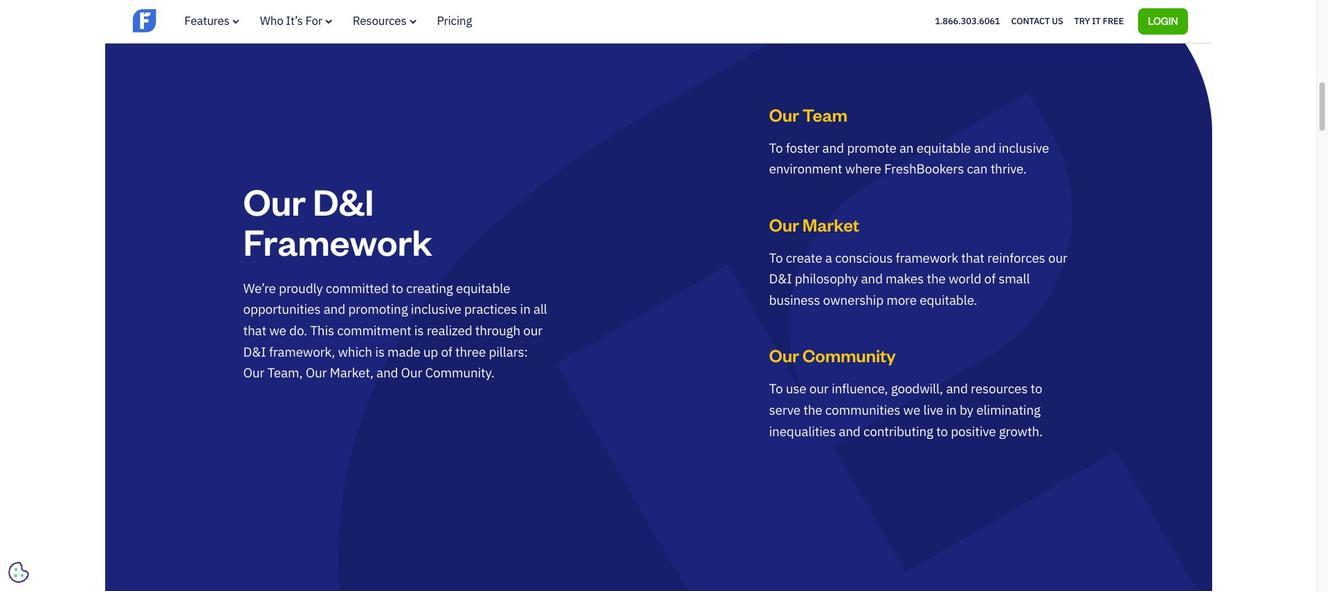 Task type: locate. For each thing, give the bounding box(es) containing it.
of inside we're proudly committed to creating equitable opportunities and promoting inclusive practices in all that we do. this commitment is realized through our d&i framework, which is made up of three pillars: our team, our market, and our community.
[[441, 344, 452, 360]]

0 horizontal spatial that
[[243, 322, 266, 339]]

2 vertical spatial our
[[809, 381, 829, 397]]

that down opportunities
[[243, 322, 266, 339]]

0 horizontal spatial our
[[523, 322, 543, 339]]

is down commitment
[[375, 344, 385, 360]]

0 horizontal spatial in
[[520, 301, 531, 318]]

and up this
[[324, 301, 345, 318]]

1 vertical spatial in
[[946, 402, 957, 419]]

1 horizontal spatial of
[[984, 271, 996, 287]]

is
[[414, 322, 424, 339], [375, 344, 385, 360]]

cookie preferences image
[[8, 562, 29, 583]]

proudly
[[279, 280, 323, 297]]

0 horizontal spatial equitable
[[456, 280, 510, 297]]

creating
[[406, 280, 453, 297]]

that
[[961, 250, 984, 266], [243, 322, 266, 339]]

1 vertical spatial the
[[803, 402, 822, 419]]

equitable up freshbookers
[[917, 139, 971, 156]]

1 vertical spatial of
[[441, 344, 452, 360]]

equitable inside we're proudly committed to creating equitable opportunities and promoting inclusive practices in all that we do. this commitment is realized through our d&i framework, which is made up of three pillars: our team, our market, and our community.
[[456, 280, 510, 297]]

pillars:
[[489, 344, 528, 360]]

is up up
[[414, 322, 424, 339]]

2 horizontal spatial our
[[1048, 250, 1067, 266]]

by
[[960, 402, 973, 419]]

it
[[1092, 15, 1101, 27]]

it's
[[286, 13, 303, 28]]

0 vertical spatial that
[[961, 250, 984, 266]]

contact us
[[1011, 15, 1063, 27]]

we're proudly committed to creating equitable opportunities and promoting inclusive practices in all that we do. this commitment is realized through our d&i framework, which is made up of three pillars: our team, our market, and our community.
[[243, 280, 547, 381]]

1 vertical spatial inclusive
[[411, 301, 461, 318]]

2 vertical spatial to
[[769, 381, 783, 397]]

0 horizontal spatial of
[[441, 344, 452, 360]]

we inside we're proudly committed to creating equitable opportunities and promoting inclusive practices in all that we do. this commitment is realized through our d&i framework, which is made up of three pillars: our team, our market, and our community.
[[269, 322, 286, 339]]

2 vertical spatial d&i
[[243, 344, 266, 360]]

all
[[533, 301, 547, 318]]

0 horizontal spatial inclusive
[[411, 301, 461, 318]]

who
[[260, 13, 283, 28]]

of right up
[[441, 344, 452, 360]]

and down conscious
[[861, 271, 883, 287]]

market,
[[330, 365, 373, 381]]

2 horizontal spatial to
[[1031, 381, 1042, 397]]

2 to from the top
[[769, 250, 783, 266]]

our
[[1048, 250, 1067, 266], [523, 322, 543, 339], [809, 381, 829, 397]]

our right reinforces at top right
[[1048, 250, 1067, 266]]

ownership
[[823, 292, 884, 308]]

eliminating
[[976, 402, 1040, 419]]

inclusive down creating
[[411, 301, 461, 318]]

that up world
[[961, 250, 984, 266]]

0 vertical spatial to
[[769, 139, 783, 156]]

try it free link
[[1074, 12, 1124, 30]]

live
[[923, 402, 943, 419]]

to inside to foster and promote an equitable and inclusive environment where freshbookers can thrive.
[[769, 139, 783, 156]]

inclusive
[[999, 139, 1049, 156], [411, 301, 461, 318]]

0 vertical spatial the
[[927, 271, 946, 287]]

growth.
[[999, 423, 1043, 440]]

equitable inside to foster and promote an equitable and inclusive environment where freshbookers can thrive.
[[917, 139, 971, 156]]

our inside 'our d&i framework'
[[243, 177, 306, 225]]

resources
[[971, 381, 1028, 397]]

0 vertical spatial we
[[269, 322, 286, 339]]

0 vertical spatial is
[[414, 322, 424, 339]]

0 vertical spatial equitable
[[917, 139, 971, 156]]

try it free
[[1074, 15, 1124, 27]]

to for to create a conscious framework that reinforces our d&i philosophy and makes the world of small business ownership more equitable.
[[769, 250, 783, 266]]

in
[[520, 301, 531, 318], [946, 402, 957, 419]]

we
[[269, 322, 286, 339], [903, 402, 920, 419]]

philosophy
[[795, 271, 858, 287]]

1 vertical spatial equitable
[[456, 280, 510, 297]]

and
[[822, 139, 844, 156], [974, 139, 996, 156], [861, 271, 883, 287], [324, 301, 345, 318], [376, 365, 398, 381], [946, 381, 968, 397], [839, 423, 860, 440]]

0 horizontal spatial is
[[375, 344, 385, 360]]

1 vertical spatial that
[[243, 322, 266, 339]]

0 horizontal spatial to
[[391, 280, 403, 297]]

equitable up practices
[[456, 280, 510, 297]]

equitable.
[[920, 292, 977, 308]]

to left foster
[[769, 139, 783, 156]]

in inside to use our influence, goodwill, and resources to serve the communities we live in by eliminating inequalities and contributing to positive growth.
[[946, 402, 957, 419]]

1.866.303.6061
[[935, 15, 1000, 27]]

in left by
[[946, 402, 957, 419]]

1 to from the top
[[769, 139, 783, 156]]

1 vertical spatial to
[[769, 250, 783, 266]]

1 horizontal spatial the
[[927, 271, 946, 287]]

inclusive up thrive.
[[999, 139, 1049, 156]]

practices
[[464, 301, 517, 318]]

1 vertical spatial d&i
[[769, 271, 792, 287]]

to down 'live'
[[936, 423, 948, 440]]

communities
[[825, 402, 900, 419]]

to left the use
[[769, 381, 783, 397]]

d&i inside we're proudly committed to creating equitable opportunities and promoting inclusive practices in all that we do. this commitment is realized through our d&i framework, which is made up of three pillars: our team, our market, and our community.
[[243, 344, 266, 360]]

to
[[769, 139, 783, 156], [769, 250, 783, 266], [769, 381, 783, 397]]

made
[[387, 344, 420, 360]]

0 vertical spatial of
[[984, 271, 996, 287]]

realized
[[427, 322, 472, 339]]

foster
[[786, 139, 819, 156]]

business
[[769, 292, 820, 308]]

we inside to use our influence, goodwill, and resources to serve the communities we live in by eliminating inequalities and contributing to positive growth.
[[903, 402, 920, 419]]

0 vertical spatial d&i
[[313, 177, 374, 225]]

0 vertical spatial to
[[391, 280, 403, 297]]

1 horizontal spatial in
[[946, 402, 957, 419]]

a
[[825, 250, 832, 266]]

1 horizontal spatial we
[[903, 402, 920, 419]]

serve
[[769, 402, 800, 419]]

0 horizontal spatial d&i
[[243, 344, 266, 360]]

login link
[[1138, 8, 1188, 34]]

our right the use
[[809, 381, 829, 397]]

0 vertical spatial inclusive
[[999, 139, 1049, 156]]

1 horizontal spatial that
[[961, 250, 984, 266]]

we left the do.
[[269, 322, 286, 339]]

the down framework
[[927, 271, 946, 287]]

1 horizontal spatial d&i
[[313, 177, 374, 225]]

and inside 'to create a conscious framework that reinforces our d&i philosophy and makes the world of small business ownership more equitable.'
[[861, 271, 883, 287]]

to for to use our influence, goodwill, and resources to serve the communities we live in by eliminating inequalities and contributing to positive growth.
[[769, 381, 783, 397]]

framework
[[243, 217, 432, 265]]

to inside to use our influence, goodwill, and resources to serve the communities we live in by eliminating inequalities and contributing to positive growth.
[[769, 381, 783, 397]]

promoting
[[348, 301, 408, 318]]

equitable
[[917, 139, 971, 156], [456, 280, 510, 297]]

0 vertical spatial in
[[520, 301, 531, 318]]

freshbookers
[[884, 161, 964, 177]]

of
[[984, 271, 996, 287], [441, 344, 452, 360]]

to left the create
[[769, 250, 783, 266]]

our
[[769, 103, 799, 126], [243, 177, 306, 225], [769, 213, 799, 236], [769, 344, 799, 367], [243, 365, 264, 381], [306, 365, 327, 381], [401, 365, 422, 381]]

2 horizontal spatial d&i
[[769, 271, 792, 287]]

1 horizontal spatial our
[[809, 381, 829, 397]]

world
[[949, 271, 981, 287]]

of left small
[[984, 271, 996, 287]]

to up promoting
[[391, 280, 403, 297]]

cookie consent banner dialog
[[10, 421, 218, 581]]

1 horizontal spatial equitable
[[917, 139, 971, 156]]

to create a conscious framework that reinforces our d&i philosophy and makes the world of small business ownership more equitable.
[[769, 250, 1067, 308]]

to
[[391, 280, 403, 297], [1031, 381, 1042, 397], [936, 423, 948, 440]]

1 vertical spatial to
[[1031, 381, 1042, 397]]

1 horizontal spatial inclusive
[[999, 139, 1049, 156]]

to inside 'to create a conscious framework that reinforces our d&i philosophy and makes the world of small business ownership more equitable.'
[[769, 250, 783, 266]]

small
[[998, 271, 1030, 287]]

we left 'live'
[[903, 402, 920, 419]]

this
[[310, 322, 334, 339]]

the up inequalities
[[803, 402, 822, 419]]

and right foster
[[822, 139, 844, 156]]

2 vertical spatial to
[[936, 423, 948, 440]]

to up eliminating
[[1031, 381, 1042, 397]]

1 horizontal spatial is
[[414, 322, 424, 339]]

0 horizontal spatial the
[[803, 402, 822, 419]]

and down made
[[376, 365, 398, 381]]

that inside we're proudly committed to creating equitable opportunities and promoting inclusive practices in all that we do. this commitment is realized through our d&i framework, which is made up of three pillars: our team, our market, and our community.
[[243, 322, 266, 339]]

3 to from the top
[[769, 381, 783, 397]]

d&i inside 'to create a conscious framework that reinforces our d&i philosophy and makes the world of small business ownership more equitable.'
[[769, 271, 792, 287]]

1 vertical spatial we
[[903, 402, 920, 419]]

environment
[[769, 161, 842, 177]]

0 horizontal spatial we
[[269, 322, 286, 339]]

can
[[967, 161, 988, 177]]

features link
[[184, 13, 239, 28]]

our down all
[[523, 322, 543, 339]]

community.
[[425, 365, 494, 381]]

our inside to use our influence, goodwill, and resources to serve the communities we live in by eliminating inequalities and contributing to positive growth.
[[809, 381, 829, 397]]

1 vertical spatial our
[[523, 322, 543, 339]]

community
[[802, 344, 896, 367]]

contact us link
[[1011, 12, 1063, 30]]

the inside 'to create a conscious framework that reinforces our d&i philosophy and makes the world of small business ownership more equitable.'
[[927, 271, 946, 287]]

d&i
[[313, 177, 374, 225], [769, 271, 792, 287], [243, 344, 266, 360]]

0 vertical spatial our
[[1048, 250, 1067, 266]]

in left all
[[520, 301, 531, 318]]

we're
[[243, 280, 276, 297]]

team
[[802, 103, 847, 126]]



Task type: describe. For each thing, give the bounding box(es) containing it.
1 horizontal spatial to
[[936, 423, 948, 440]]

in inside we're proudly committed to creating equitable opportunities and promoting inclusive practices in all that we do. this commitment is realized through our d&i framework, which is made up of three pillars: our team, our market, and our community.
[[520, 301, 531, 318]]

that inside 'to create a conscious framework that reinforces our d&i philosophy and makes the world of small business ownership more equitable.'
[[961, 250, 984, 266]]

goodwill,
[[891, 381, 943, 397]]

makes
[[886, 271, 924, 287]]

an
[[899, 139, 914, 156]]

equitable for our team
[[917, 139, 971, 156]]

and up can
[[974, 139, 996, 156]]

features
[[184, 13, 230, 28]]

three
[[455, 344, 486, 360]]

freshbooks logo image
[[132, 7, 240, 34]]

to use our influence, goodwill, and resources to serve the communities we live in by eliminating inequalities and contributing to positive growth.
[[769, 381, 1043, 440]]

use
[[786, 381, 806, 397]]

our inside 'to create a conscious framework that reinforces our d&i philosophy and makes the world of small business ownership more equitable.'
[[1048, 250, 1067, 266]]

through
[[475, 322, 520, 339]]

our team
[[769, 103, 847, 126]]

up
[[423, 344, 438, 360]]

influence,
[[832, 381, 888, 397]]

pricing link
[[437, 13, 472, 28]]

thrive.
[[991, 161, 1027, 177]]

where
[[845, 161, 881, 177]]

login
[[1148, 14, 1178, 27]]

of inside 'to create a conscious framework that reinforces our d&i philosophy and makes the world of small business ownership more equitable.'
[[984, 271, 996, 287]]

1 vertical spatial is
[[375, 344, 385, 360]]

reinforces
[[987, 250, 1045, 266]]

resources
[[353, 13, 407, 28]]

commitment
[[337, 322, 411, 339]]

and up by
[[946, 381, 968, 397]]

to foster and promote an equitable and inclusive environment where freshbookers can thrive.
[[769, 139, 1049, 177]]

pricing
[[437, 13, 472, 28]]

promote
[[847, 139, 896, 156]]

our community
[[769, 344, 896, 367]]

conscious
[[835, 250, 893, 266]]

our market
[[769, 213, 859, 236]]

for
[[305, 13, 322, 28]]

who it's for link
[[260, 13, 332, 28]]

inclusive inside to foster and promote an equitable and inclusive environment where freshbookers can thrive.
[[999, 139, 1049, 156]]

1.866.303.6061 link
[[935, 15, 1000, 27]]

the inside to use our influence, goodwill, and resources to serve the communities we live in by eliminating inequalities and contributing to positive growth.
[[803, 402, 822, 419]]

team,
[[267, 365, 303, 381]]

framework
[[896, 250, 958, 266]]

resources link
[[353, 13, 416, 28]]

committed
[[326, 280, 389, 297]]

framework,
[[269, 344, 335, 360]]

d&i inside 'our d&i framework'
[[313, 177, 374, 225]]

opportunities
[[243, 301, 321, 318]]

create
[[786, 250, 822, 266]]

us
[[1052, 15, 1063, 27]]

to inside we're proudly committed to creating equitable opportunities and promoting inclusive practices in all that we do. this commitment is realized through our d&i framework, which is made up of three pillars: our team, our market, and our community.
[[391, 280, 403, 297]]

which
[[338, 344, 372, 360]]

our inside we're proudly committed to creating equitable opportunities and promoting inclusive practices in all that we do. this commitment is realized through our d&i framework, which is made up of three pillars: our team, our market, and our community.
[[523, 322, 543, 339]]

equitable for our d&i framework
[[456, 280, 510, 297]]

more
[[886, 292, 917, 308]]

inclusive inside we're proudly committed to creating equitable opportunities and promoting inclusive practices in all that we do. this commitment is realized through our d&i framework, which is made up of three pillars: our team, our market, and our community.
[[411, 301, 461, 318]]

free
[[1103, 15, 1124, 27]]

inequalities
[[769, 423, 836, 440]]

our d&i framework
[[243, 177, 432, 265]]

positive
[[951, 423, 996, 440]]

to for to foster and promote an equitable and inclusive environment where freshbookers can thrive.
[[769, 139, 783, 156]]

market
[[802, 213, 859, 236]]

and down "communities"
[[839, 423, 860, 440]]

contact
[[1011, 15, 1050, 27]]

contributing
[[863, 423, 933, 440]]

who it's for
[[260, 13, 322, 28]]

try
[[1074, 15, 1090, 27]]

do.
[[289, 322, 307, 339]]



Task type: vqa. For each thing, say whether or not it's contained in the screenshot.
an
yes



